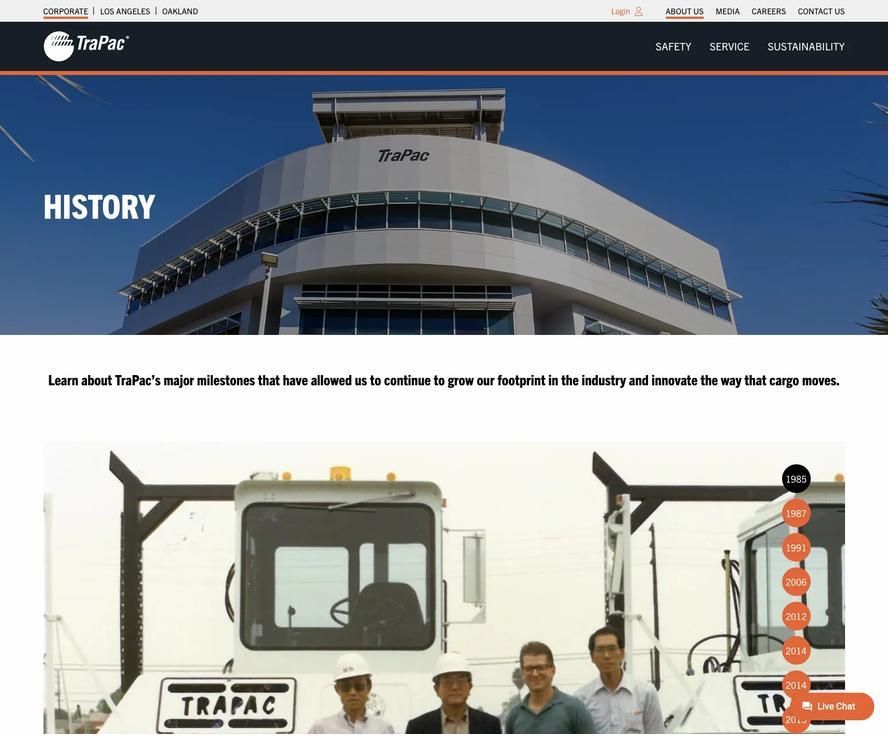 Task type: locate. For each thing, give the bounding box(es) containing it.
1 horizontal spatial to
[[434, 370, 445, 388]]

the left the way
[[701, 370, 718, 388]]

2006
[[786, 576, 807, 588]]

0 horizontal spatial the
[[561, 370, 579, 388]]

grow
[[448, 370, 474, 388]]

2014 up 2015
[[786, 679, 807, 691]]

service link
[[701, 35, 759, 58]]

the
[[561, 370, 579, 388], [701, 370, 718, 388]]

trapac's
[[115, 370, 161, 388]]

that right the way
[[745, 370, 767, 388]]

corporate
[[43, 6, 88, 16]]

sustainability
[[768, 40, 845, 53]]

1987
[[786, 508, 807, 519]]

that left the have
[[258, 370, 280, 388]]

media
[[716, 6, 740, 16]]

menu bar up service
[[660, 3, 851, 19]]

0 vertical spatial menu bar
[[660, 3, 851, 19]]

menu bar
[[660, 3, 851, 19], [647, 35, 854, 58]]

0 horizontal spatial that
[[258, 370, 280, 388]]

to
[[370, 370, 381, 388], [434, 370, 445, 388]]

menu bar down careers 'link'
[[647, 35, 854, 58]]

2 us from the left
[[835, 6, 845, 16]]

0 horizontal spatial to
[[370, 370, 381, 388]]

about
[[666, 6, 692, 16]]

us for about us
[[694, 6, 704, 16]]

us
[[355, 370, 367, 388]]

to right us
[[370, 370, 381, 388]]

in
[[549, 370, 558, 388]]

footprint
[[498, 370, 546, 388]]

us
[[694, 6, 704, 16], [835, 6, 845, 16]]

learn about trapac's major milestones that have allowed us to continue to grow our footprint in the industry and innovate the way that cargo moves. main content
[[32, 370, 888, 734]]

learn
[[48, 370, 78, 388]]

1 the from the left
[[561, 370, 579, 388]]

0 horizontal spatial us
[[694, 6, 704, 16]]

sustainability link
[[759, 35, 854, 58]]

allowed
[[311, 370, 352, 388]]

2014 down 2012
[[786, 645, 807, 657]]

2 to from the left
[[434, 370, 445, 388]]

moves.
[[802, 370, 840, 388]]

to left the grow
[[434, 370, 445, 388]]

1 horizontal spatial us
[[835, 6, 845, 16]]

1 to from the left
[[370, 370, 381, 388]]

media link
[[716, 3, 740, 19]]

us right about
[[694, 6, 704, 16]]

that
[[258, 370, 280, 388], [745, 370, 767, 388]]

corporate link
[[43, 3, 88, 19]]

los angeles link
[[100, 3, 150, 19]]

us right contact
[[835, 6, 845, 16]]

1 vertical spatial menu bar
[[647, 35, 854, 58]]

1 horizontal spatial the
[[701, 370, 718, 388]]

have
[[283, 370, 308, 388]]

1 us from the left
[[694, 6, 704, 16]]

safety link
[[647, 35, 701, 58]]

about us link
[[666, 3, 704, 19]]

us for contact us
[[835, 6, 845, 16]]

service
[[710, 40, 750, 53]]

2014
[[786, 645, 807, 657], [786, 679, 807, 691]]

1 vertical spatial 2014
[[786, 679, 807, 691]]

the right in
[[561, 370, 579, 388]]

contact
[[798, 6, 833, 16]]

0 vertical spatial 2014
[[786, 645, 807, 657]]

1 horizontal spatial that
[[745, 370, 767, 388]]

1991
[[786, 542, 807, 553]]



Task type: describe. For each thing, give the bounding box(es) containing it.
2 that from the left
[[745, 370, 767, 388]]

history
[[43, 184, 155, 226]]

light image
[[635, 7, 643, 16]]

2015
[[786, 714, 807, 725]]

login link
[[611, 6, 630, 16]]

innovate
[[652, 370, 698, 388]]

about
[[81, 370, 112, 388]]

2 2014 from the top
[[786, 679, 807, 691]]

careers
[[752, 6, 786, 16]]

milestones
[[197, 370, 255, 388]]

1 2014 from the top
[[786, 645, 807, 657]]

los angeles
[[100, 6, 150, 16]]

careers link
[[752, 3, 786, 19]]

2012
[[786, 611, 807, 622]]

industry
[[582, 370, 626, 388]]

angeles
[[116, 6, 150, 16]]

1 that from the left
[[258, 370, 280, 388]]

menu bar containing safety
[[647, 35, 854, 58]]

contact us
[[798, 6, 845, 16]]

2 the from the left
[[701, 370, 718, 388]]

continue
[[384, 370, 431, 388]]

way
[[721, 370, 742, 388]]

oakland link
[[162, 3, 198, 19]]

and
[[629, 370, 649, 388]]

about us
[[666, 6, 704, 16]]

contact us link
[[798, 3, 845, 19]]

learn about trapac's major milestones that have allowed us to continue to grow our footprint in the industry and innovate the way that cargo moves.
[[48, 370, 840, 388]]

menu bar containing about us
[[660, 3, 851, 19]]

corporate image
[[43, 30, 129, 62]]

our
[[477, 370, 495, 388]]

los
[[100, 6, 114, 16]]

1985
[[786, 473, 807, 485]]

safety
[[656, 40, 692, 53]]

major
[[164, 370, 194, 388]]

login
[[611, 6, 630, 16]]

oakland
[[162, 6, 198, 16]]

cargo
[[770, 370, 799, 388]]



Task type: vqa. For each thing, say whether or not it's contained in the screenshot.
the 1985
yes



